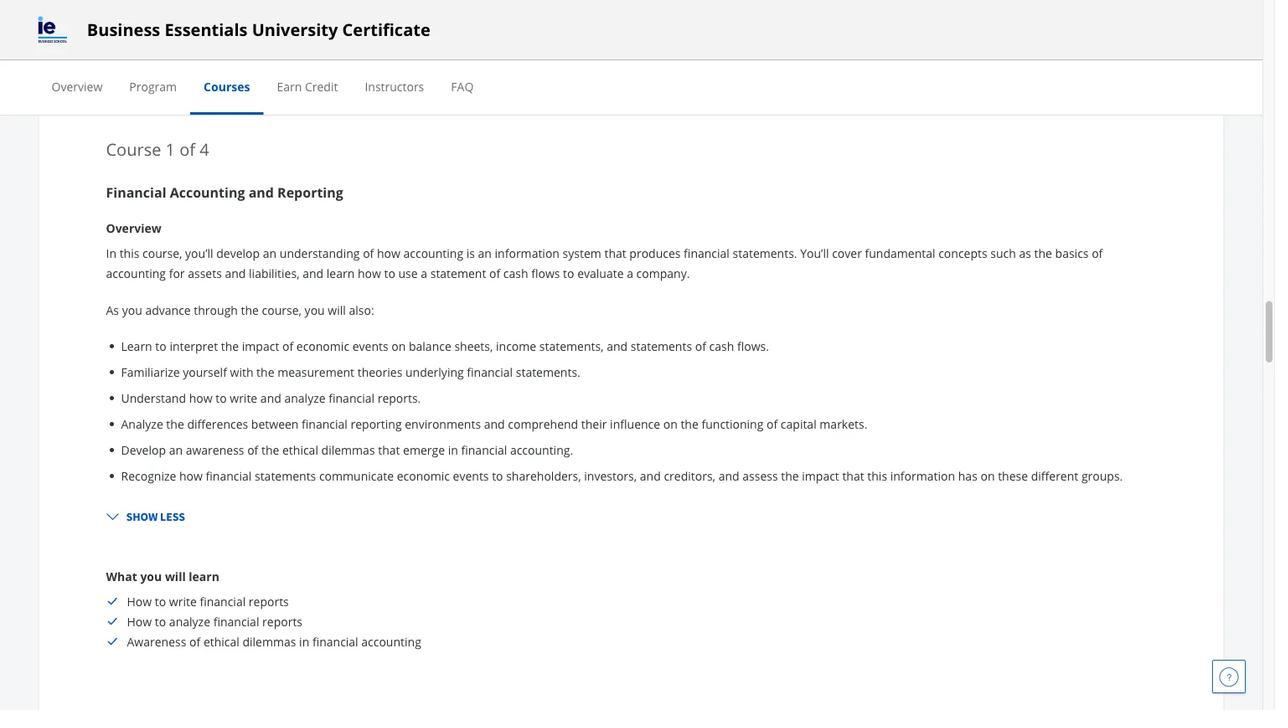 Task type: describe. For each thing, give the bounding box(es) containing it.
1 horizontal spatial overview
[[106, 221, 161, 236]]

reporting
[[351, 416, 402, 432]]

the inside "learn to interpret the impact of economic events on balance sheets, income statements, and statements of cash flows." list item
[[221, 338, 239, 354]]

for
[[169, 266, 185, 282]]

understand how to write and analyze financial reports. list item
[[121, 389, 1126, 407]]

what
[[106, 569, 137, 585]]

faq link
[[451, 78, 474, 94]]

list containing learn to interpret the impact of economic events on balance sheets, income statements, and statements of cash flows.
[[113, 337, 1126, 485]]

statements inside list item
[[631, 338, 692, 354]]

of up measurement
[[282, 338, 293, 354]]

dilemmas inside list item
[[321, 442, 375, 458]]

capital
[[781, 416, 817, 432]]

these
[[998, 468, 1028, 484]]

instructors
[[365, 78, 424, 94]]

financial inside the 'in this course, you'll develop an understanding of how accounting is an information system that produces financial statements. you'll cover fundamental concepts such as the basics of accounting for assets and liabilities, and learn how to use a statement of cash flows to evaluate a company.'
[[684, 246, 730, 262]]

markets.
[[820, 416, 867, 432]]

company.
[[636, 266, 690, 282]]

you for as you advance through the course, you will also:
[[122, 303, 142, 319]]

1 vertical spatial ethical
[[203, 634, 239, 650]]

ie business school image
[[38, 16, 67, 43]]

you for what you will learn
[[140, 569, 162, 585]]

and down develop an awareness of the ethical dilemmas that emerge in financial accounting. list item on the bottom of the page
[[640, 468, 661, 484]]

between
[[251, 416, 299, 432]]

the right through at the left
[[241, 303, 259, 319]]

show less
[[126, 509, 185, 524]]

interpret
[[170, 338, 218, 354]]

overview inside 'certificate menu' element
[[52, 78, 102, 94]]

accounting
[[170, 183, 245, 201]]

awareness of ethical dilemmas in financial accounting
[[127, 634, 421, 650]]

how to write financial reports
[[127, 594, 289, 610]]

has
[[958, 468, 978, 484]]

2 a from the left
[[627, 266, 633, 282]]

courses
[[204, 78, 250, 94]]

business essentials university certificate
[[87, 18, 430, 41]]

how to analyze financial reports
[[127, 614, 302, 630]]

familiarize
[[121, 364, 180, 380]]

and left assess
[[719, 468, 739, 484]]

how for how to write financial reports
[[127, 594, 152, 610]]

concepts
[[938, 246, 987, 262]]

events inside list item
[[453, 468, 489, 484]]

program link
[[129, 78, 177, 94]]

of right basics
[[1092, 246, 1103, 262]]

0 vertical spatial accounting
[[403, 246, 463, 262]]

groups.
[[1081, 468, 1123, 484]]

program
[[129, 78, 177, 94]]

through
[[194, 303, 238, 319]]

earn
[[277, 78, 302, 94]]

0 horizontal spatial analyze
[[169, 614, 210, 630]]

such
[[990, 246, 1016, 262]]

the inside the 'in this course, you'll develop an understanding of how accounting is an information system that produces financial statements. you'll cover fundamental concepts such as the basics of accounting for assets and liabilities, and learn how to use a statement of cash flows to evaluate a company.'
[[1034, 246, 1052, 262]]

impact inside list item
[[242, 338, 279, 354]]

also:
[[349, 303, 374, 319]]

analyze the differences between financial reporting environments and comprehend their influence on the functioning of capital markets.
[[121, 416, 867, 432]]

influence
[[610, 416, 660, 432]]

on inside list item
[[391, 338, 406, 354]]

information inside the 'in this course, you'll develop an understanding of how accounting is an information system that produces financial statements. you'll cover fundamental concepts such as the basics of accounting for assets and liabilities, and learn how to use a statement of cash flows to evaluate a company.'
[[495, 246, 560, 262]]

1 horizontal spatial an
[[263, 246, 277, 262]]

as
[[106, 303, 119, 319]]

differences
[[187, 416, 248, 432]]

income
[[496, 338, 536, 354]]

understanding
[[280, 246, 360, 262]]

develop an awareness of the ethical dilemmas that emerge in financial accounting.
[[121, 442, 573, 458]]

and down understanding
[[303, 266, 324, 282]]

recognize how financial statements communicate economic events to shareholders, investors, and creditors, and assess the impact that this information has on these different groups. list item
[[121, 467, 1126, 485]]

of right statement
[[489, 266, 500, 282]]

shareholders,
[[506, 468, 581, 484]]

2 vertical spatial accounting
[[361, 634, 421, 650]]

certificate menu element
[[38, 60, 1224, 115]]

faq
[[451, 78, 474, 94]]

this inside list item
[[867, 468, 887, 484]]

statement
[[430, 266, 486, 282]]

of right 1 on the top left
[[179, 138, 195, 161]]

the inside "recognize how financial statements communicate economic events to shareholders, investors, and creditors, and assess the impact that this information has on these different groups." list item
[[781, 468, 799, 484]]

comprehend
[[508, 416, 578, 432]]

overview link
[[52, 78, 102, 94]]

certificate
[[342, 18, 430, 41]]

flows
[[531, 266, 560, 282]]

understand
[[121, 390, 186, 406]]

and left reporting
[[249, 183, 274, 201]]

cash inside the 'in this course, you'll develop an understanding of how accounting is an information system that produces financial statements. you'll cover fundamental concepts such as the basics of accounting for assets and liabilities, and learn how to use a statement of cash flows to evaluate a company.'
[[503, 266, 528, 282]]

statements. inside the 'in this course, you'll develop an understanding of how accounting is an information system that produces financial statements. you'll cover fundamental concepts such as the basics of accounting for assets and liabilities, and learn how to use a statement of cash flows to evaluate a company.'
[[733, 246, 797, 262]]

balance
[[409, 338, 451, 354]]

earn credit link
[[277, 78, 338, 94]]

learn
[[121, 338, 152, 354]]

1 horizontal spatial will
[[328, 303, 346, 319]]

and left comprehend
[[484, 416, 505, 432]]

economic inside list item
[[397, 468, 450, 484]]

develop
[[121, 442, 166, 458]]

credit
[[305, 78, 338, 94]]

accounting.
[[510, 442, 573, 458]]

reporting
[[277, 183, 343, 201]]

awareness
[[186, 442, 244, 458]]

develop
[[216, 246, 260, 262]]

in inside list item
[[448, 442, 458, 458]]

as you advance through the course, you will also:
[[106, 303, 374, 319]]

this inside the 'in this course, you'll develop an understanding of how accounting is an information system that produces financial statements. you'll cover fundamental concepts such as the basics of accounting for assets and liabilities, and learn how to use a statement of cash flows to evaluate a company.'
[[119, 246, 139, 262]]

of inside develop an awareness of the ethical dilemmas that emerge in financial accounting. list item
[[247, 442, 258, 458]]

and up between
[[260, 390, 281, 406]]

impact inside list item
[[802, 468, 839, 484]]

to down what you will learn
[[155, 594, 166, 610]]

you'll
[[185, 246, 213, 262]]

less
[[160, 509, 185, 524]]

to right flows
[[563, 266, 574, 282]]

emerge
[[403, 442, 445, 458]]

the inside develop an awareness of the ethical dilemmas that emerge in financial accounting. list item
[[261, 442, 279, 458]]

creditors,
[[664, 468, 715, 484]]

theories
[[357, 364, 402, 380]]

statements inside list item
[[255, 468, 316, 484]]

events inside list item
[[352, 338, 388, 354]]

1 vertical spatial accounting
[[106, 266, 166, 282]]

statements. inside list item
[[516, 364, 580, 380]]

is
[[466, 246, 475, 262]]

reports.
[[378, 390, 421, 406]]

familiarize yourself with the measurement theories underlying financial statements.
[[121, 364, 580, 380]]



Task type: locate. For each thing, give the bounding box(es) containing it.
0 vertical spatial analyze
[[284, 390, 326, 406]]

course 1 of 4
[[106, 138, 209, 161]]

earn credit
[[277, 78, 338, 94]]

will left also:
[[328, 303, 346, 319]]

of down between
[[247, 442, 258, 458]]

you'll
[[800, 246, 829, 262]]

economic up measurement
[[296, 338, 349, 354]]

0 vertical spatial how
[[127, 594, 152, 610]]

1 vertical spatial that
[[378, 442, 400, 458]]

ethical down between
[[282, 442, 318, 458]]

the left functioning
[[681, 416, 699, 432]]

1 horizontal spatial on
[[663, 416, 678, 432]]

flows.
[[737, 338, 769, 354]]

2 horizontal spatial that
[[842, 468, 864, 484]]

cash inside list item
[[709, 338, 734, 354]]

1 horizontal spatial course,
[[262, 303, 302, 319]]

0 vertical spatial on
[[391, 338, 406, 354]]

university
[[252, 18, 338, 41]]

you right what
[[140, 569, 162, 585]]

0 horizontal spatial impact
[[242, 338, 279, 354]]

1 vertical spatial this
[[867, 468, 887, 484]]

1 vertical spatial learn
[[189, 569, 219, 585]]

reports
[[249, 594, 289, 610], [262, 614, 302, 630]]

in this course, you'll develop an understanding of how accounting is an information system that produces financial statements. you'll cover fundamental concepts such as the basics of accounting for assets and liabilities, and learn how to use a statement of cash flows to evaluate a company.
[[106, 246, 1103, 282]]

2 how from the top
[[127, 614, 152, 630]]

on left balance
[[391, 338, 406, 354]]

analyze
[[284, 390, 326, 406], [169, 614, 210, 630]]

system
[[563, 246, 601, 262]]

course, inside the 'in this course, you'll develop an understanding of how accounting is an information system that produces financial statements. you'll cover fundamental concepts such as the basics of accounting for assets and liabilities, and learn how to use a statement of cash flows to evaluate a company.'
[[142, 246, 182, 262]]

of
[[179, 138, 195, 161], [363, 246, 374, 262], [1092, 246, 1103, 262], [489, 266, 500, 282], [282, 338, 293, 354], [695, 338, 706, 354], [767, 416, 778, 432], [247, 442, 258, 458], [189, 634, 200, 650]]

ethical
[[282, 442, 318, 458], [203, 634, 239, 650]]

analyze down measurement
[[284, 390, 326, 406]]

the
[[1034, 246, 1052, 262], [241, 303, 259, 319], [221, 338, 239, 354], [256, 364, 274, 380], [166, 416, 184, 432], [681, 416, 699, 432], [261, 442, 279, 458], [781, 468, 799, 484]]

help center image
[[1219, 667, 1239, 687]]

and inside list item
[[607, 338, 628, 354]]

the up with
[[221, 338, 239, 354]]

to inside "learn to interpret the impact of economic events on balance sheets, income statements, and statements of cash flows." list item
[[155, 338, 167, 354]]

0 horizontal spatial information
[[495, 246, 560, 262]]

the inside familiarize yourself with the measurement theories underlying financial statements. list item
[[256, 364, 274, 380]]

courses link
[[204, 78, 250, 94]]

0 vertical spatial ethical
[[282, 442, 318, 458]]

with
[[230, 364, 253, 380]]

1 vertical spatial analyze
[[169, 614, 210, 630]]

statements.
[[733, 246, 797, 262], [516, 364, 580, 380]]

ethical down how to analyze financial reports
[[203, 634, 239, 650]]

analyze
[[121, 416, 163, 432]]

show
[[126, 509, 158, 524]]

underlying
[[405, 364, 464, 380]]

0 vertical spatial cash
[[503, 266, 528, 282]]

different
[[1031, 468, 1078, 484]]

how down what
[[127, 594, 152, 610]]

learn up how to write financial reports
[[189, 569, 219, 585]]

0 horizontal spatial this
[[119, 246, 139, 262]]

0 vertical spatial overview
[[52, 78, 102, 94]]

fundamental
[[865, 246, 935, 262]]

0 horizontal spatial will
[[165, 569, 186, 585]]

basics
[[1055, 246, 1089, 262]]

1 vertical spatial in
[[299, 634, 309, 650]]

0 horizontal spatial statements.
[[516, 364, 580, 380]]

impact
[[242, 338, 279, 354], [802, 468, 839, 484]]

1 vertical spatial course,
[[262, 303, 302, 319]]

0 vertical spatial will
[[328, 303, 346, 319]]

the right analyze
[[166, 416, 184, 432]]

write down with
[[230, 390, 257, 406]]

to up differences
[[215, 390, 227, 406]]

an inside list item
[[169, 442, 183, 458]]

0 vertical spatial information
[[495, 246, 560, 262]]

business
[[87, 18, 160, 41]]

to up awareness
[[155, 614, 166, 630]]

4
[[200, 138, 209, 161]]

1 horizontal spatial in
[[448, 442, 458, 458]]

0 vertical spatial statements
[[631, 338, 692, 354]]

0 vertical spatial learn
[[327, 266, 355, 282]]

measurement
[[277, 364, 354, 380]]

0 horizontal spatial that
[[378, 442, 400, 458]]

information
[[495, 246, 560, 262], [890, 468, 955, 484]]

of right understanding
[[363, 246, 374, 262]]

1 horizontal spatial cash
[[709, 338, 734, 354]]

investors,
[[584, 468, 637, 484]]

economic down emerge
[[397, 468, 450, 484]]

0 vertical spatial in
[[448, 442, 458, 458]]

1 horizontal spatial write
[[230, 390, 257, 406]]

and down develop
[[225, 266, 246, 282]]

0 horizontal spatial events
[[352, 338, 388, 354]]

impact down capital
[[802, 468, 839, 484]]

the right with
[[256, 364, 274, 380]]

events down analyze the differences between financial reporting environments and comprehend their influence on the functioning of capital markets.
[[453, 468, 489, 484]]

0 horizontal spatial write
[[169, 594, 197, 610]]

1 vertical spatial events
[[453, 468, 489, 484]]

awareness
[[127, 634, 186, 650]]

to inside understand how to write and analyze financial reports. list item
[[215, 390, 227, 406]]

0 vertical spatial write
[[230, 390, 257, 406]]

economic
[[296, 338, 349, 354], [397, 468, 450, 484]]

events up theories
[[352, 338, 388, 354]]

an right the is
[[478, 246, 492, 262]]

how
[[377, 246, 400, 262], [358, 266, 381, 282], [189, 390, 212, 406], [179, 468, 203, 484]]

0 horizontal spatial cash
[[503, 266, 528, 282]]

statements down between
[[255, 468, 316, 484]]

an up liabilities,
[[263, 246, 277, 262]]

analyze inside list item
[[284, 390, 326, 406]]

1 horizontal spatial information
[[890, 468, 955, 484]]

statements. down 'statements,'
[[516, 364, 580, 380]]

cover
[[832, 246, 862, 262]]

0 vertical spatial statements.
[[733, 246, 797, 262]]

write down what you will learn
[[169, 594, 197, 610]]

essentials
[[165, 18, 248, 41]]

0 horizontal spatial economic
[[296, 338, 349, 354]]

dilemmas up communicate
[[321, 442, 375, 458]]

1 horizontal spatial events
[[453, 468, 489, 484]]

you right as
[[122, 303, 142, 319]]

overview down "ie business school" image
[[52, 78, 102, 94]]

1 vertical spatial economic
[[397, 468, 450, 484]]

0 vertical spatial impact
[[242, 338, 279, 354]]

financial
[[106, 183, 166, 201]]

how down yourself
[[189, 390, 212, 406]]

1 vertical spatial reports
[[262, 614, 302, 630]]

0 vertical spatial that
[[604, 246, 626, 262]]

financial
[[684, 246, 730, 262], [467, 364, 513, 380], [329, 390, 375, 406], [302, 416, 348, 432], [461, 442, 507, 458], [206, 468, 252, 484], [200, 594, 246, 610], [213, 614, 259, 630], [312, 634, 358, 650]]

0 horizontal spatial statements
[[255, 468, 316, 484]]

sheets,
[[454, 338, 493, 354]]

to left shareholders,
[[492, 468, 503, 484]]

dilemmas
[[321, 442, 375, 458], [242, 634, 296, 650]]

that up evaluate
[[604, 246, 626, 262]]

how up use
[[377, 246, 400, 262]]

1 horizontal spatial impact
[[802, 468, 839, 484]]

of left flows.
[[695, 338, 706, 354]]

2 vertical spatial that
[[842, 468, 864, 484]]

assess
[[742, 468, 778, 484]]

develop an awareness of the ethical dilemmas that emerge in financial accounting. list item
[[121, 441, 1126, 459]]

a right evaluate
[[627, 266, 633, 282]]

learn down understanding
[[327, 266, 355, 282]]

produces
[[629, 246, 681, 262]]

and
[[249, 183, 274, 201], [225, 266, 246, 282], [303, 266, 324, 282], [607, 338, 628, 354], [260, 390, 281, 406], [484, 416, 505, 432], [640, 468, 661, 484], [719, 468, 739, 484]]

on right influence
[[663, 416, 678, 432]]

analyze the differences between financial reporting environments and comprehend their influence on the functioning of capital markets. list item
[[121, 415, 1126, 433]]

overview up the in
[[106, 221, 161, 236]]

1 vertical spatial dilemmas
[[242, 634, 296, 650]]

1 vertical spatial write
[[169, 594, 197, 610]]

in
[[106, 246, 116, 262]]

evaluate
[[577, 266, 624, 282]]

0 horizontal spatial learn
[[189, 569, 219, 585]]

list
[[113, 337, 1126, 485]]

as
[[1019, 246, 1031, 262]]

the right assess
[[781, 468, 799, 484]]

1 vertical spatial information
[[890, 468, 955, 484]]

how for how to analyze financial reports
[[127, 614, 152, 630]]

1 vertical spatial impact
[[802, 468, 839, 484]]

assets
[[188, 266, 222, 282]]

1 vertical spatial statements.
[[516, 364, 580, 380]]

0 horizontal spatial an
[[169, 442, 183, 458]]

impact up with
[[242, 338, 279, 354]]

the down between
[[261, 442, 279, 458]]

1 horizontal spatial this
[[867, 468, 887, 484]]

to inside "recognize how financial statements communicate economic events to shareholders, investors, and creditors, and assess the impact that this information has on these different groups." list item
[[492, 468, 503, 484]]

and up familiarize yourself with the measurement theories underlying financial statements. list item
[[607, 338, 628, 354]]

1 a from the left
[[421, 266, 427, 282]]

statements up familiarize yourself with the measurement theories underlying financial statements. list item
[[631, 338, 692, 354]]

to
[[384, 266, 395, 282], [563, 266, 574, 282], [155, 338, 167, 354], [215, 390, 227, 406], [492, 468, 503, 484], [155, 594, 166, 610], [155, 614, 166, 630]]

course, up for
[[142, 246, 182, 262]]

financial accounting and reporting
[[106, 183, 343, 201]]

of down how to analyze financial reports
[[189, 634, 200, 650]]

understand how to write and analyze financial reports.
[[121, 390, 421, 406]]

an
[[263, 246, 277, 262], [478, 246, 492, 262], [169, 442, 183, 458]]

use
[[398, 266, 418, 282]]

1 vertical spatial overview
[[106, 221, 161, 236]]

reports for how to analyze financial reports
[[262, 614, 302, 630]]

a right use
[[421, 266, 427, 282]]

cash left flows
[[503, 266, 528, 282]]

that down "reporting"
[[378, 442, 400, 458]]

0 horizontal spatial a
[[421, 266, 427, 282]]

recognize
[[121, 468, 176, 484]]

2 horizontal spatial an
[[478, 246, 492, 262]]

environments
[[405, 416, 481, 432]]

statements. left "you'll"
[[733, 246, 797, 262]]

economic inside list item
[[296, 338, 349, 354]]

on right has
[[981, 468, 995, 484]]

1 horizontal spatial economic
[[397, 468, 450, 484]]

information inside list item
[[890, 468, 955, 484]]

that down 'markets.'
[[842, 468, 864, 484]]

information up flows
[[495, 246, 560, 262]]

1 vertical spatial will
[[165, 569, 186, 585]]

their
[[581, 416, 607, 432]]

2 vertical spatial on
[[981, 468, 995, 484]]

0 horizontal spatial course,
[[142, 246, 182, 262]]

1 how from the top
[[127, 594, 152, 610]]

0 vertical spatial this
[[119, 246, 139, 262]]

0 vertical spatial dilemmas
[[321, 442, 375, 458]]

information left has
[[890, 468, 955, 484]]

0 horizontal spatial overview
[[52, 78, 102, 94]]

familiarize yourself with the measurement theories underlying financial statements. list item
[[121, 363, 1126, 381]]

0 horizontal spatial on
[[391, 338, 406, 354]]

0 horizontal spatial dilemmas
[[242, 634, 296, 650]]

how down awareness
[[179, 468, 203, 484]]

cash left flows.
[[709, 338, 734, 354]]

learn to interpret the impact of economic events on balance sheets, income statements, and statements of cash flows. list item
[[121, 337, 1126, 355]]

that inside the 'in this course, you'll develop an understanding of how accounting is an information system that produces financial statements. you'll cover fundamental concepts such as the basics of accounting for assets and liabilities, and learn how to use a statement of cash flows to evaluate a company.'
[[604, 246, 626, 262]]

1 horizontal spatial that
[[604, 246, 626, 262]]

ethical inside list item
[[282, 442, 318, 458]]

1 horizontal spatial statements
[[631, 338, 692, 354]]

you
[[122, 303, 142, 319], [305, 303, 325, 319], [140, 569, 162, 585]]

dilemmas down how to analyze financial reports
[[242, 634, 296, 650]]

1 vertical spatial on
[[663, 416, 678, 432]]

analyze down how to write financial reports
[[169, 614, 210, 630]]

write
[[230, 390, 257, 406], [169, 594, 197, 610]]

an right develop
[[169, 442, 183, 458]]

statements,
[[539, 338, 604, 354]]

a
[[421, 266, 427, 282], [627, 266, 633, 282]]

how up awareness
[[127, 614, 152, 630]]

how up also:
[[358, 266, 381, 282]]

in
[[448, 442, 458, 458], [299, 634, 309, 650]]

2 horizontal spatial on
[[981, 468, 995, 484]]

this down 'markets.'
[[867, 468, 887, 484]]

1 horizontal spatial ethical
[[282, 442, 318, 458]]

advance
[[145, 303, 191, 319]]

what you will learn
[[106, 569, 219, 585]]

0 vertical spatial economic
[[296, 338, 349, 354]]

that
[[604, 246, 626, 262], [378, 442, 400, 458], [842, 468, 864, 484]]

0 vertical spatial reports
[[249, 594, 289, 610]]

0 vertical spatial events
[[352, 338, 388, 354]]

recognize how financial statements communicate economic events to shareholders, investors, and creditors, and assess the impact that this information has on these different groups.
[[121, 468, 1123, 484]]

1 horizontal spatial dilemmas
[[321, 442, 375, 458]]

to left use
[[384, 266, 395, 282]]

to right learn
[[155, 338, 167, 354]]

of inside analyze the differences between financial reporting environments and comprehend their influence on the functioning of capital markets. list item
[[767, 416, 778, 432]]

1 horizontal spatial a
[[627, 266, 633, 282]]

course
[[106, 138, 161, 161]]

0 vertical spatial course,
[[142, 246, 182, 262]]

liabilities,
[[249, 266, 300, 282]]

1 horizontal spatial statements.
[[733, 246, 797, 262]]

accounting
[[403, 246, 463, 262], [106, 266, 166, 282], [361, 634, 421, 650]]

learn to interpret the impact of economic events on balance sheets, income statements, and statements of cash flows.
[[121, 338, 769, 354]]

show less button
[[99, 502, 192, 532]]

reports for how to write financial reports
[[249, 594, 289, 610]]

write inside list item
[[230, 390, 257, 406]]

1 horizontal spatial learn
[[327, 266, 355, 282]]

this right the in
[[119, 246, 139, 262]]

on
[[391, 338, 406, 354], [663, 416, 678, 432], [981, 468, 995, 484]]

instructors link
[[365, 78, 424, 94]]

1 vertical spatial how
[[127, 614, 152, 630]]

learn inside the 'in this course, you'll develop an understanding of how accounting is an information system that produces financial statements. you'll cover fundamental concepts such as the basics of accounting for assets and liabilities, and learn how to use a statement of cash flows to evaluate a company.'
[[327, 266, 355, 282]]

1 horizontal spatial analyze
[[284, 390, 326, 406]]

0 horizontal spatial ethical
[[203, 634, 239, 650]]

statements
[[631, 338, 692, 354], [255, 468, 316, 484]]

1
[[166, 138, 175, 161]]

the right as
[[1034, 246, 1052, 262]]

this
[[119, 246, 139, 262], [867, 468, 887, 484]]

course, down liabilities,
[[262, 303, 302, 319]]

of left capital
[[767, 416, 778, 432]]

1 vertical spatial statements
[[255, 468, 316, 484]]

0 horizontal spatial in
[[299, 634, 309, 650]]

you left also:
[[305, 303, 325, 319]]

overview
[[52, 78, 102, 94], [106, 221, 161, 236]]

course,
[[142, 246, 182, 262], [262, 303, 302, 319]]

will up how to write financial reports
[[165, 569, 186, 585]]

1 vertical spatial cash
[[709, 338, 734, 354]]



Task type: vqa. For each thing, say whether or not it's contained in the screenshot.
top the 'course,'
yes



